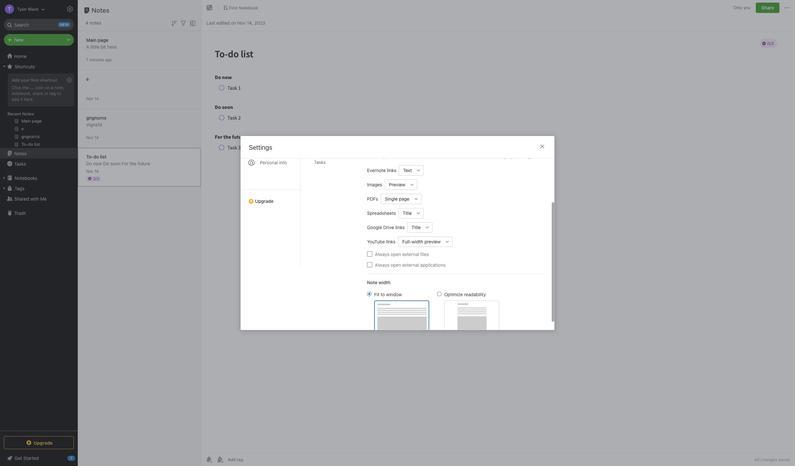 Task type: locate. For each thing, give the bounding box(es) containing it.
open down always open external files
[[391, 262, 402, 268]]

to inside option group
[[381, 292, 385, 297]]

14 up 0/3
[[95, 169, 99, 174]]

external up always open external applications
[[403, 252, 420, 257]]

tree
[[0, 51, 78, 431]]

nov up 0/3
[[86, 169, 93, 174]]

main
[[86, 37, 97, 43]]

2 14 from the top
[[95, 135, 99, 140]]

nov 14 down sfgnsfd
[[86, 135, 99, 140]]

for
[[420, 154, 426, 159]]

2 nov 14 from the top
[[86, 135, 99, 140]]

always
[[375, 252, 390, 257], [375, 262, 390, 268]]

tasks inside 'tasks' tab
[[314, 160, 326, 165]]

add
[[12, 78, 20, 83]]

shortcut
[[40, 78, 57, 83]]

main page a little bit here
[[86, 37, 117, 49]]

0 vertical spatial page
[[98, 37, 108, 43]]

nov 14 up gngnsrns
[[86, 96, 99, 101]]

tasks inside tasks button
[[14, 161, 26, 167]]

page for single
[[399, 196, 410, 202]]

external down always open external files
[[403, 262, 420, 268]]

width up files
[[412, 239, 424, 245]]

shared with me
[[14, 196, 47, 202]]

nov down e
[[86, 96, 93, 101]]

Always open external applications checkbox
[[367, 262, 373, 268]]

1 horizontal spatial upgrade
[[255, 198, 274, 204]]

1 vertical spatial nov 14
[[86, 135, 99, 140]]

14 for gngnsrns
[[95, 135, 99, 140]]

do down list
[[103, 161, 109, 166]]

files
[[421, 252, 429, 257]]

title
[[403, 210, 412, 216], [412, 225, 421, 230]]

0 vertical spatial on
[[231, 20, 236, 25]]

0 vertical spatial upgrade button
[[241, 189, 301, 207]]

always for always open external applications
[[375, 262, 390, 268]]

notes up tasks button
[[14, 151, 27, 156]]

0 horizontal spatial your
[[21, 78, 30, 83]]

nov left 14,
[[238, 20, 246, 25]]

nov 14 up 0/3
[[86, 169, 99, 174]]

shared with me link
[[0, 194, 78, 204]]

do
[[86, 161, 92, 166], [103, 161, 109, 166]]

notes right recent
[[22, 111, 34, 116]]

on inside icon on a note, notebook, stack or tag to add it here.
[[45, 85, 50, 90]]

do down to-
[[86, 161, 92, 166]]

1 horizontal spatial tasks
[[314, 160, 326, 165]]

1 horizontal spatial width
[[412, 239, 424, 245]]

tasks tab
[[309, 157, 357, 168]]

to down note,
[[57, 91, 61, 96]]

notes up notes
[[92, 6, 110, 14]]

full-width preview
[[403, 239, 441, 245]]

0 vertical spatial open
[[391, 252, 402, 257]]

notebook
[[239, 5, 258, 10]]

on
[[231, 20, 236, 25], [45, 85, 50, 90]]

your
[[21, 78, 30, 83], [384, 154, 392, 159]]

0 vertical spatial external
[[403, 252, 420, 257]]

3 nov 14 from the top
[[86, 169, 99, 174]]

open up always open external applications
[[391, 252, 402, 257]]

gngnsrns
[[86, 115, 106, 120]]

images
[[367, 182, 383, 187]]

on left a
[[45, 85, 50, 90]]

your up click the ...
[[21, 78, 30, 83]]

1 horizontal spatial your
[[384, 154, 392, 159]]

attachments.
[[455, 154, 480, 159]]

your left default
[[384, 154, 392, 159]]

preview
[[389, 182, 406, 187]]

title button down choose default view option for pdfs field
[[399, 208, 414, 218]]

drive
[[384, 225, 395, 230]]

1 vertical spatial 14
[[95, 135, 99, 140]]

0 horizontal spatial page
[[98, 37, 108, 43]]

0 vertical spatial 14
[[95, 96, 99, 101]]

links left and
[[436, 154, 445, 159]]

2 always from the top
[[375, 262, 390, 268]]

tag
[[50, 91, 56, 96]]

are
[[494, 154, 500, 159]]

icon on a note, notebook, stack or tag to add it here.
[[12, 85, 64, 102]]

2 external from the top
[[403, 262, 420, 268]]

window
[[386, 292, 402, 297]]

1 horizontal spatial to
[[381, 292, 385, 297]]

pdfs
[[367, 196, 378, 202]]

14 down sfgnsfd
[[95, 135, 99, 140]]

fit to window
[[375, 292, 402, 297]]

1 14 from the top
[[95, 96, 99, 101]]

1 vertical spatial notes
[[22, 111, 34, 116]]

for
[[122, 161, 129, 166]]

notebook,
[[12, 91, 31, 96]]

with
[[30, 196, 39, 202]]

page up bit
[[98, 37, 108, 43]]

Fit to window radio
[[367, 292, 372, 296]]

the left '...'
[[22, 85, 29, 90]]

title inside choose default view option for google drive links field
[[412, 225, 421, 230]]

group
[[0, 72, 78, 151]]

all changes saved
[[755, 457, 791, 462]]

Choose default view option for Evernote links field
[[399, 165, 424, 176]]

1 vertical spatial open
[[391, 262, 402, 268]]

1 horizontal spatial do
[[103, 161, 109, 166]]

1 horizontal spatial page
[[399, 196, 410, 202]]

external for applications
[[403, 262, 420, 268]]

0 horizontal spatial the
[[22, 85, 29, 90]]

width right note
[[379, 280, 391, 285]]

add a reminder image
[[205, 456, 213, 464]]

choose
[[367, 154, 382, 159]]

title down choose default view option for pdfs field
[[403, 210, 412, 216]]

nov 14
[[86, 96, 99, 101], [86, 135, 99, 140], [86, 169, 99, 174]]

1 vertical spatial on
[[45, 85, 50, 90]]

notes
[[92, 6, 110, 14], [22, 111, 34, 116], [14, 151, 27, 156]]

page right single on the top
[[399, 196, 410, 202]]

always right 'always open external applications' option at the left bottom of the page
[[375, 262, 390, 268]]

0 vertical spatial to
[[57, 91, 61, 96]]

always open external applications
[[375, 262, 446, 268]]

Choose default view option for Spreadsheets field
[[399, 208, 424, 218]]

title for google drive links
[[412, 225, 421, 230]]

notebooks link
[[0, 173, 78, 183]]

1 horizontal spatial upgrade button
[[241, 189, 301, 207]]

page for main
[[98, 37, 108, 43]]

2 vertical spatial nov 14
[[86, 169, 99, 174]]

upgrade
[[255, 198, 274, 204], [33, 440, 53, 446]]

title button
[[399, 208, 414, 218], [408, 222, 423, 233]]

title button down choose default view option for spreadsheets field
[[408, 222, 423, 233]]

page inside button
[[399, 196, 410, 202]]

personal
[[260, 160, 278, 165]]

new
[[14, 37, 24, 42]]

your inside 'group'
[[21, 78, 30, 83]]

14 up gngnsrns
[[95, 96, 99, 101]]

group containing add your first shortcut
[[0, 72, 78, 151]]

2 open from the top
[[391, 262, 402, 268]]

readability
[[465, 292, 486, 297]]

a
[[86, 44, 89, 49]]

1 nov 14 from the top
[[86, 96, 99, 101]]

open for always open external applications
[[391, 262, 402, 268]]

and
[[446, 154, 454, 159]]

Always open external files checkbox
[[367, 252, 373, 257]]

1 vertical spatial upgrade button
[[4, 437, 74, 450]]

tags button
[[0, 183, 78, 194]]

me
[[40, 196, 47, 202]]

3 14 from the top
[[95, 169, 99, 174]]

to
[[57, 91, 61, 96], [381, 292, 385, 297]]

0 horizontal spatial do
[[86, 161, 92, 166]]

0 vertical spatial width
[[412, 239, 424, 245]]

1 horizontal spatial on
[[231, 20, 236, 25]]

settings image
[[66, 5, 74, 13]]

0 vertical spatial notes
[[92, 6, 110, 14]]

the right for
[[130, 161, 137, 166]]

0 horizontal spatial upgrade button
[[4, 437, 74, 450]]

title up full-width preview button
[[412, 225, 421, 230]]

text button
[[399, 165, 414, 176]]

list
[[100, 154, 107, 159]]

notes inside note list element
[[92, 6, 110, 14]]

0 horizontal spatial to
[[57, 91, 61, 96]]

1 horizontal spatial the
[[130, 161, 137, 166]]

0 horizontal spatial on
[[45, 85, 50, 90]]

width inside button
[[412, 239, 424, 245]]

1 vertical spatial the
[[130, 161, 137, 166]]

1 vertical spatial title button
[[408, 222, 423, 233]]

1 vertical spatial width
[[379, 280, 391, 285]]

on inside note window element
[[231, 20, 236, 25]]

first
[[229, 5, 238, 10]]

1 external from the top
[[403, 252, 420, 257]]

always open external files
[[375, 252, 429, 257]]

on right edited
[[231, 20, 236, 25]]

full-
[[403, 239, 412, 245]]

note width
[[367, 280, 391, 285]]

nov inside note window element
[[238, 20, 246, 25]]

Optimize readability radio
[[438, 292, 442, 296]]

page inside "main page a little bit here"
[[98, 37, 108, 43]]

single page
[[385, 196, 410, 202]]

0 vertical spatial title
[[403, 210, 412, 216]]

links left text button
[[387, 168, 397, 173]]

soon
[[110, 161, 121, 166]]

note window element
[[201, 0, 796, 466]]

always right always open external files option
[[375, 252, 390, 257]]

evernote
[[367, 168, 386, 173]]

tab list containing personal info
[[241, 95, 301, 267]]

evernote links
[[367, 168, 397, 173]]

0 horizontal spatial tasks
[[14, 161, 26, 167]]

always for always open external files
[[375, 252, 390, 257]]

0/3
[[93, 176, 99, 181]]

option group
[[367, 291, 500, 332]]

1 always from the top
[[375, 252, 390, 257]]

14
[[95, 96, 99, 101], [95, 135, 99, 140], [95, 169, 99, 174]]

1 vertical spatial external
[[403, 262, 420, 268]]

0 vertical spatial nov 14
[[86, 96, 99, 101]]

None search field
[[8, 19, 69, 30]]

1 vertical spatial your
[[384, 154, 392, 159]]

0 horizontal spatial upgrade
[[33, 440, 53, 446]]

0 vertical spatial the
[[22, 85, 29, 90]]

nov down sfgnsfd
[[86, 135, 93, 140]]

Choose default view option for Images field
[[385, 180, 418, 190]]

spreadsheets
[[367, 210, 396, 216]]

to right the fit
[[381, 292, 385, 297]]

0 vertical spatial your
[[21, 78, 30, 83]]

0 vertical spatial always
[[375, 252, 390, 257]]

first notebook
[[229, 5, 258, 10]]

1 vertical spatial to
[[381, 292, 385, 297]]

to-do list do now do soon for the future
[[86, 154, 150, 166]]

expand notebooks image
[[2, 175, 7, 181]]

0 horizontal spatial width
[[379, 280, 391, 285]]

0 vertical spatial title button
[[399, 208, 414, 218]]

Choose default view option for YouTube links field
[[399, 237, 453, 247]]

upgrade button
[[241, 189, 301, 207], [4, 437, 74, 450]]

recent
[[7, 111, 21, 116]]

1 vertical spatial page
[[399, 196, 410, 202]]

1 vertical spatial title
[[412, 225, 421, 230]]

tasks button
[[0, 159, 78, 169]]

1 vertical spatial always
[[375, 262, 390, 268]]

2 vertical spatial 14
[[95, 169, 99, 174]]

default
[[393, 154, 407, 159]]

youtube links
[[367, 239, 396, 245]]

tab list
[[241, 95, 301, 267]]

1 open from the top
[[391, 252, 402, 257]]

title inside choose default view option for spreadsheets field
[[403, 210, 412, 216]]



Task type: vqa. For each thing, say whether or not it's contained in the screenshot.
1st 14 from the bottom of the 'Note List' element
yes



Task type: describe. For each thing, give the bounding box(es) containing it.
e
[[86, 76, 89, 82]]

here
[[107, 44, 117, 49]]

single
[[385, 196, 398, 202]]

open for always open external files
[[391, 252, 402, 257]]

gngnsrns sfgnsfd
[[86, 115, 106, 127]]

tree containing home
[[0, 51, 78, 431]]

links right drive at the top of the page
[[396, 225, 405, 230]]

google drive links
[[367, 225, 405, 230]]

0 vertical spatial upgrade
[[255, 198, 274, 204]]

notes inside 'group'
[[22, 111, 34, 116]]

ago
[[105, 57, 112, 62]]

new button
[[4, 34, 74, 46]]

home link
[[0, 51, 78, 61]]

add your first shortcut
[[12, 78, 57, 83]]

only you
[[734, 5, 751, 10]]

2 do from the left
[[103, 161, 109, 166]]

the inside to-do list do now do soon for the future
[[130, 161, 137, 166]]

your for first
[[21, 78, 30, 83]]

do
[[94, 154, 99, 159]]

google
[[367, 225, 382, 230]]

expand tags image
[[2, 186, 7, 191]]

icon
[[35, 85, 44, 90]]

stack
[[33, 91, 43, 96]]

width for full-
[[412, 239, 424, 245]]

click the ...
[[12, 85, 34, 90]]

2 vertical spatial notes
[[14, 151, 27, 156]]

your for default
[[384, 154, 392, 159]]

optimize readability
[[445, 292, 486, 297]]

title button for google drive links
[[408, 222, 423, 233]]

home
[[14, 53, 27, 59]]

what
[[482, 154, 492, 159]]

info
[[279, 160, 287, 165]]

notes link
[[0, 148, 78, 159]]

add tag image
[[216, 456, 224, 464]]

options?
[[508, 154, 526, 159]]

expand note image
[[206, 4, 214, 12]]

to inside icon on a note, notebook, stack or tag to add it here.
[[57, 91, 61, 96]]

links down drive at the top of the page
[[386, 239, 396, 245]]

shortcuts
[[15, 64, 35, 69]]

choose your default views for new links and attachments.
[[367, 154, 480, 159]]

width for note
[[379, 280, 391, 285]]

the inside 'group'
[[22, 85, 29, 90]]

preview button
[[385, 180, 407, 190]]

Search text field
[[8, 19, 69, 30]]

7
[[86, 57, 88, 62]]

now
[[93, 161, 102, 166]]

title button for spreadsheets
[[399, 208, 414, 218]]

option group containing fit to window
[[367, 291, 500, 332]]

1 vertical spatial upgrade
[[33, 440, 53, 446]]

external for files
[[403, 252, 420, 257]]

minutes
[[90, 57, 104, 62]]

Note Editor text field
[[201, 31, 796, 453]]

personal info
[[260, 160, 287, 165]]

4
[[86, 20, 88, 26]]

views
[[408, 154, 419, 159]]

optimize
[[445, 292, 463, 297]]

Choose default view option for Google Drive links field
[[408, 222, 433, 233]]

or
[[44, 91, 48, 96]]

all
[[755, 457, 760, 462]]

you
[[744, 5, 751, 10]]

future
[[138, 161, 150, 166]]

it
[[20, 97, 23, 102]]

14 for e
[[95, 96, 99, 101]]

7 minutes ago
[[86, 57, 112, 62]]

2023
[[254, 20, 265, 25]]

notes
[[90, 20, 101, 26]]

full-width preview button
[[399, 237, 443, 247]]

trash link
[[0, 208, 78, 218]]

sfgnsfd
[[86, 122, 102, 127]]

note
[[367, 280, 378, 285]]

title for spreadsheets
[[403, 210, 412, 216]]

Choose default view option for PDFs field
[[381, 194, 422, 204]]

shared
[[14, 196, 29, 202]]

tags
[[15, 186, 24, 191]]

upgrade button inside tab list
[[241, 189, 301, 207]]

only
[[734, 5, 743, 10]]

youtube
[[367, 239, 385, 245]]

nov 14 for gngnsrns
[[86, 135, 99, 140]]

close image
[[539, 143, 547, 150]]

what are my options?
[[482, 154, 526, 159]]

recent notes
[[7, 111, 34, 116]]

add
[[12, 97, 19, 102]]

shortcuts button
[[0, 61, 78, 72]]

first
[[31, 78, 39, 83]]

note list element
[[78, 0, 201, 466]]

1 do from the left
[[86, 161, 92, 166]]

settings
[[249, 144, 273, 151]]

saved
[[779, 457, 791, 462]]

last
[[207, 20, 215, 25]]

edited
[[217, 20, 230, 25]]

click
[[12, 85, 21, 90]]

trash
[[14, 210, 26, 216]]

here.
[[24, 97, 34, 102]]

to-
[[86, 154, 94, 159]]

note,
[[54, 85, 64, 90]]

a
[[51, 85, 53, 90]]

share button
[[757, 3, 780, 13]]

first notebook button
[[221, 3, 261, 12]]

14,
[[247, 20, 253, 25]]

nov 14 for e
[[86, 96, 99, 101]]

my
[[501, 154, 507, 159]]

share
[[762, 5, 775, 10]]

4 notes
[[86, 20, 101, 26]]



